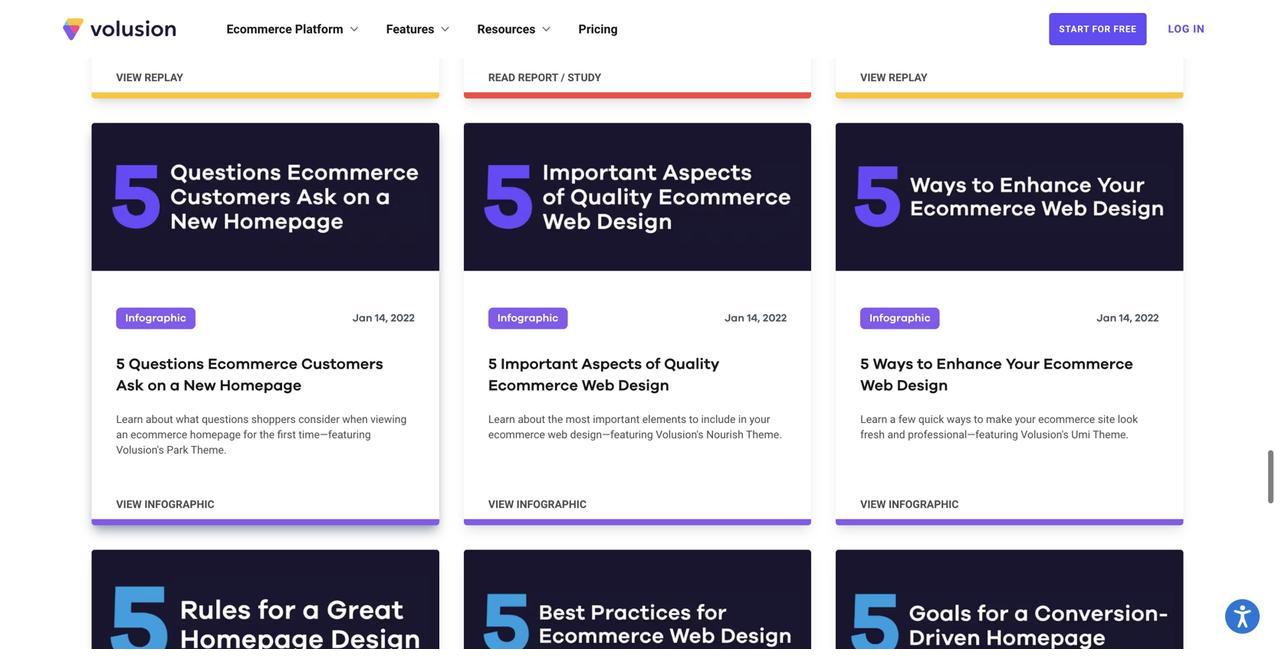 Task type: vqa. For each thing, say whether or not it's contained in the screenshot.
Is Allowing Guest Checkout Required When Using Premium Checkout? on the bottom
no



Task type: locate. For each thing, give the bounding box(es) containing it.
in
[[1194, 23, 1205, 35]]

to
[[917, 357, 933, 372], [689, 413, 699, 426], [974, 413, 984, 426]]

1 infographic from the left
[[144, 499, 215, 511]]

learn down important
[[489, 413, 515, 426]]

2 learn from the left
[[489, 413, 515, 426]]

ecommerce inside ecommerce platform dropdown button
[[227, 22, 292, 36]]

customers
[[301, 357, 383, 372]]

1 horizontal spatial volusion's
[[656, 429, 704, 441]]

to right ways
[[974, 413, 984, 426]]

1 horizontal spatial view infographic
[[489, 499, 587, 511]]

your
[[750, 413, 771, 426], [1015, 413, 1036, 426]]

nourish
[[707, 429, 744, 441]]

to inside 5 ways to enhance your ecommerce web design
[[917, 357, 933, 372]]

3 2022 from the left
[[1135, 313, 1159, 324]]

0 horizontal spatial view infographic
[[116, 499, 215, 511]]

jan 14, 2022 for 5 ways to enhance your ecommerce web design
[[1097, 313, 1159, 324]]

design up quick
[[897, 378, 948, 394]]

2 replay from the left
[[889, 71, 928, 84]]

view infographic button down park
[[116, 497, 215, 513]]

5 ways to enhance your ecommerce web design
[[861, 357, 1134, 394]]

2 horizontal spatial infographic
[[889, 499, 959, 511]]

log
[[1169, 23, 1191, 35]]

to left the include at the bottom right of the page
[[689, 413, 699, 426]]

theme. down in
[[746, 429, 782, 441]]

2 about from the left
[[518, 413, 545, 426]]

1 horizontal spatial learn
[[489, 413, 515, 426]]

0 horizontal spatial 5
[[116, 357, 125, 372]]

ecommerce down important
[[489, 378, 578, 394]]

learn up "fresh"
[[861, 413, 888, 426]]

0 horizontal spatial ecommerce
[[131, 429, 187, 441]]

1 horizontal spatial theme.
[[746, 429, 782, 441]]

2 view infographic button from the left
[[489, 497, 587, 513]]

view replay button
[[116, 70, 183, 86], [861, 70, 928, 86]]

infographic for ways
[[870, 313, 931, 324]]

1 horizontal spatial about
[[518, 413, 545, 426]]

about
[[146, 413, 173, 426], [518, 413, 545, 426]]

ecommerce up "site"
[[1044, 357, 1134, 372]]

1 view replay from the left
[[116, 71, 183, 84]]

1 view replay link from the left
[[92, 0, 439, 99]]

theme.
[[746, 429, 782, 441], [1093, 429, 1129, 441], [191, 444, 227, 457]]

2 horizontal spatial 14,
[[1120, 313, 1133, 324]]

ecommerce inside 5 ways to enhance your ecommerce web design
[[1044, 357, 1134, 372]]

and
[[888, 429, 906, 441]]

1 view replay button from the left
[[116, 70, 183, 86]]

volusion's
[[656, 429, 704, 441], [1021, 429, 1069, 441], [116, 444, 164, 457]]

5 left important
[[489, 357, 497, 372]]

3 5 from the left
[[861, 357, 870, 372]]

1 horizontal spatial view infographic button
[[489, 497, 587, 513]]

1 about from the left
[[146, 413, 173, 426]]

infographic for important
[[498, 313, 559, 324]]

infographic up important
[[498, 313, 559, 324]]

log in
[[1169, 23, 1205, 35]]

0 horizontal spatial the
[[260, 429, 275, 441]]

1 horizontal spatial 2022
[[763, 313, 787, 324]]

an
[[116, 429, 128, 441]]

learn about the most important elements to include in your ecommerce web design—featuring volusion's nourish theme.
[[489, 413, 782, 441]]

web
[[582, 378, 615, 394], [861, 378, 894, 394]]

1 horizontal spatial your
[[1015, 413, 1036, 426]]

2 horizontal spatial learn
[[861, 413, 888, 426]]

5
[[116, 357, 125, 372], [489, 357, 497, 372], [861, 357, 870, 372]]

0 horizontal spatial a
[[170, 378, 180, 394]]

ecommerce up the homepage
[[208, 357, 298, 372]]

jan for 5 important aspects of quality ecommerce web design
[[725, 313, 745, 324]]

1 horizontal spatial view replay button
[[861, 70, 928, 86]]

replay
[[144, 71, 183, 84], [889, 71, 928, 84]]

2 infographic from the left
[[498, 313, 559, 324]]

2022
[[391, 313, 415, 324], [763, 313, 787, 324], [1135, 313, 1159, 324]]

3 jan 14, 2022 from the left
[[1097, 313, 1159, 324]]

learn inside learn about the most important elements to include in your ecommerce web design—featuring volusion's nourish theme.
[[489, 413, 515, 426]]

the down shoppers
[[260, 429, 275, 441]]

view
[[116, 71, 142, 84], [861, 71, 886, 84], [116, 499, 142, 511], [489, 499, 514, 511], [861, 499, 886, 511]]

theme. down "homepage"
[[191, 444, 227, 457]]

read report / study link
[[464, 0, 812, 99]]

5 inside "5 questions ecommerce customers ask on a new homepage"
[[116, 357, 125, 372]]

2 horizontal spatial to
[[974, 413, 984, 426]]

jan
[[353, 313, 372, 324], [725, 313, 745, 324], [1097, 313, 1117, 324]]

infographic up questions at left bottom
[[125, 313, 186, 324]]

view replay
[[116, 71, 183, 84], [861, 71, 928, 84]]

1 jan 14, 2022 from the left
[[353, 313, 415, 324]]

jan for 5 ways to enhance your ecommerce web design
[[1097, 313, 1117, 324]]

2 horizontal spatial infographic
[[870, 313, 931, 324]]

0 horizontal spatial view replay link
[[92, 0, 439, 99]]

1 horizontal spatial infographic
[[498, 313, 559, 324]]

resources
[[478, 22, 536, 36]]

infographic
[[144, 499, 215, 511], [517, 499, 587, 511], [889, 499, 959, 511]]

3 learn from the left
[[861, 413, 888, 426]]

1 replay from the left
[[144, 71, 183, 84]]

3 infographic from the left
[[870, 313, 931, 324]]

start
[[1060, 24, 1090, 35]]

0 horizontal spatial infographic
[[144, 499, 215, 511]]

ecommerce inside learn about what questions shoppers consider when viewing an ecommerce homepage for the first time—featuring volusion's park theme.
[[131, 429, 187, 441]]

2 horizontal spatial theme.
[[1093, 429, 1129, 441]]

questions
[[202, 413, 249, 426]]

1 horizontal spatial 5
[[489, 357, 497, 372]]

0 horizontal spatial volusion's
[[116, 444, 164, 457]]

0 horizontal spatial jan 14, 2022
[[353, 313, 415, 324]]

web inside 5 ways to enhance your ecommerce web design
[[861, 378, 894, 394]]

3 view infographic button from the left
[[861, 497, 959, 513]]

view infographic for 5 ways to enhance your ecommerce web design
[[861, 499, 959, 511]]

view infographic button for 5 important aspects of quality ecommerce web design
[[489, 497, 587, 513]]

view replay for view replay button corresponding to 1st view replay link
[[116, 71, 183, 84]]

1 vertical spatial a
[[890, 413, 896, 426]]

jan 14, 2022
[[353, 313, 415, 324], [725, 313, 787, 324], [1097, 313, 1159, 324]]

resources button
[[478, 20, 554, 38]]

infographic for 5 important aspects of quality ecommerce web design
[[517, 499, 587, 511]]

when
[[342, 413, 368, 426]]

2 your from the left
[[1015, 413, 1036, 426]]

to right ways on the right bottom
[[917, 357, 933, 372]]

1 horizontal spatial view replay link
[[836, 0, 1184, 99]]

read
[[489, 71, 516, 84]]

fresh
[[861, 429, 885, 441]]

2 horizontal spatial ecommerce
[[1039, 413, 1096, 426]]

0 horizontal spatial your
[[750, 413, 771, 426]]

to inside learn about the most important elements to include in your ecommerce web design—featuring volusion's nourish theme.
[[689, 413, 699, 426]]

2 horizontal spatial view infographic
[[861, 499, 959, 511]]

quick
[[919, 413, 945, 426]]

infographic down web
[[517, 499, 587, 511]]

0 horizontal spatial view replay button
[[116, 70, 183, 86]]

web down aspects
[[582, 378, 615, 394]]

ecommerce
[[227, 22, 292, 36], [208, 357, 298, 372], [1044, 357, 1134, 372], [489, 378, 578, 394]]

design inside 5 important aspects of quality ecommerce web design
[[619, 378, 670, 394]]

0 vertical spatial a
[[170, 378, 180, 394]]

design down "of" on the bottom
[[619, 378, 670, 394]]

design inside 5 ways to enhance your ecommerce web design
[[897, 378, 948, 394]]

include
[[702, 413, 736, 426]]

ecommerce platform button
[[227, 20, 362, 38]]

shoppers
[[251, 413, 296, 426]]

1 horizontal spatial the
[[548, 413, 563, 426]]

0 horizontal spatial design
[[619, 378, 670, 394]]

1 5 from the left
[[116, 357, 125, 372]]

design for aspects
[[619, 378, 670, 394]]

learn inside learn a few quick ways to make your ecommerce site look fresh and professional—featuring volusion's umi theme.
[[861, 413, 888, 426]]

0 horizontal spatial 14,
[[375, 313, 388, 324]]

about inside learn about what questions shoppers consider when viewing an ecommerce homepage for the first time—featuring volusion's park theme.
[[146, 413, 173, 426]]

2 horizontal spatial 5
[[861, 357, 870, 372]]

jan 14, 2022 for 5 questions ecommerce customers ask on a new homepage
[[353, 313, 415, 324]]

1 design from the left
[[619, 378, 670, 394]]

5 left ways on the right bottom
[[861, 357, 870, 372]]

view replay link
[[92, 0, 439, 99], [836, 0, 1184, 99]]

theme. down "site"
[[1093, 429, 1129, 441]]

1 vertical spatial the
[[260, 429, 275, 441]]

3 jan from the left
[[1097, 313, 1117, 324]]

1 horizontal spatial design
[[897, 378, 948, 394]]

2 view replay button from the left
[[861, 70, 928, 86]]

2 web from the left
[[861, 378, 894, 394]]

log in link
[[1159, 12, 1215, 46]]

2 5 from the left
[[489, 357, 497, 372]]

infographic down and
[[889, 499, 959, 511]]

infographic down park
[[144, 499, 215, 511]]

0 horizontal spatial view replay
[[116, 71, 183, 84]]

site
[[1098, 413, 1116, 426]]

1 horizontal spatial to
[[917, 357, 933, 372]]

ecommerce inside "5 questions ecommerce customers ask on a new homepage"
[[208, 357, 298, 372]]

0 vertical spatial the
[[548, 413, 563, 426]]

your inside learn a few quick ways to make your ecommerce site look fresh and professional—featuring volusion's umi theme.
[[1015, 413, 1036, 426]]

web down ways on the right bottom
[[861, 378, 894, 394]]

0 horizontal spatial learn
[[116, 413, 143, 426]]

learn up the an
[[116, 413, 143, 426]]

5 for 5 questions ecommerce customers ask on a new homepage
[[116, 357, 125, 372]]

volusion's down the an
[[116, 444, 164, 457]]

ways
[[947, 413, 972, 426]]

0 horizontal spatial jan
[[353, 313, 372, 324]]

web inside 5 important aspects of quality ecommerce web design
[[582, 378, 615, 394]]

read report / study
[[489, 71, 602, 84]]

2 jan from the left
[[725, 313, 745, 324]]

ecommerce left platform
[[227, 22, 292, 36]]

1 jan from the left
[[353, 313, 372, 324]]

learn
[[116, 413, 143, 426], [489, 413, 515, 426], [861, 413, 888, 426]]

1 14, from the left
[[375, 313, 388, 324]]

study
[[568, 71, 602, 84]]

your right "make"
[[1015, 413, 1036, 426]]

0 horizontal spatial infographic
[[125, 313, 186, 324]]

0 horizontal spatial to
[[689, 413, 699, 426]]

volusion's left umi
[[1021, 429, 1069, 441]]

design
[[619, 378, 670, 394], [897, 378, 948, 394]]

in
[[739, 413, 747, 426]]

the
[[548, 413, 563, 426], [260, 429, 275, 441]]

the inside learn about the most important elements to include in your ecommerce web design—featuring volusion's nourish theme.
[[548, 413, 563, 426]]

web for ways
[[861, 378, 894, 394]]

a
[[170, 378, 180, 394], [890, 413, 896, 426]]

make
[[987, 413, 1013, 426]]

1 your from the left
[[750, 413, 771, 426]]

jan 14, 2022 for 5 important aspects of quality ecommerce web design
[[725, 313, 787, 324]]

for
[[1093, 24, 1111, 35]]

/
[[561, 71, 565, 84]]

1 horizontal spatial infographic
[[517, 499, 587, 511]]

1 2022 from the left
[[391, 313, 415, 324]]

3 infographic from the left
[[889, 499, 959, 511]]

your right in
[[750, 413, 771, 426]]

2 horizontal spatial view infographic button
[[861, 497, 959, 513]]

1 horizontal spatial view replay
[[861, 71, 928, 84]]

1 view infographic button from the left
[[116, 497, 215, 513]]

2 14, from the left
[[747, 313, 761, 324]]

view infographic down park
[[116, 499, 215, 511]]

2 horizontal spatial 2022
[[1135, 313, 1159, 324]]

1 view infographic from the left
[[116, 499, 215, 511]]

ecommerce
[[1039, 413, 1096, 426], [131, 429, 187, 441], [489, 429, 545, 441]]

5 inside 5 important aspects of quality ecommerce web design
[[489, 357, 497, 372]]

a right on
[[170, 378, 180, 394]]

learn inside learn about what questions shoppers consider when viewing an ecommerce homepage for the first time—featuring volusion's park theme.
[[116, 413, 143, 426]]

about left the what
[[146, 413, 173, 426]]

2 view replay from the left
[[861, 71, 928, 84]]

1 horizontal spatial jan 14, 2022
[[725, 313, 787, 324]]

2 jan 14, 2022 from the left
[[725, 313, 787, 324]]

0 horizontal spatial replay
[[144, 71, 183, 84]]

0 horizontal spatial 2022
[[391, 313, 415, 324]]

to inside learn a few quick ways to make your ecommerce site look fresh and professional—featuring volusion's umi theme.
[[974, 413, 984, 426]]

1 infographic from the left
[[125, 313, 186, 324]]

1 horizontal spatial ecommerce
[[489, 429, 545, 441]]

0 horizontal spatial theme.
[[191, 444, 227, 457]]

5 important aspects of quality ecommerce web design
[[489, 357, 720, 394]]

5 inside 5 ways to enhance your ecommerce web design
[[861, 357, 870, 372]]

2 2022 from the left
[[763, 313, 787, 324]]

ecommerce up umi
[[1039, 413, 1096, 426]]

look
[[1118, 413, 1139, 426]]

1 horizontal spatial web
[[861, 378, 894, 394]]

the up web
[[548, 413, 563, 426]]

infographic up ways on the right bottom
[[870, 313, 931, 324]]

1 learn from the left
[[116, 413, 143, 426]]

1 horizontal spatial 14,
[[747, 313, 761, 324]]

ecommerce up park
[[131, 429, 187, 441]]

5 best practices for ecommerce web design image
[[464, 550, 812, 650]]

5 ways to enhance your ecommerce web design image
[[836, 123, 1184, 271]]

2 horizontal spatial jan
[[1097, 313, 1117, 324]]

2 view infographic from the left
[[489, 499, 587, 511]]

of
[[646, 357, 661, 372]]

quality
[[664, 357, 720, 372]]

1 horizontal spatial replay
[[889, 71, 928, 84]]

about inside learn about the most important elements to include in your ecommerce web design—featuring volusion's nourish theme.
[[518, 413, 545, 426]]

view for 5 ways to enhance your ecommerce web design
[[861, 499, 886, 511]]

view infographic down web
[[489, 499, 587, 511]]

3 14, from the left
[[1120, 313, 1133, 324]]

view infographic button down web
[[489, 497, 587, 513]]

2 horizontal spatial volusion's
[[1021, 429, 1069, 441]]

2 design from the left
[[897, 378, 948, 394]]

14,
[[375, 313, 388, 324], [747, 313, 761, 324], [1120, 313, 1133, 324]]

1 horizontal spatial jan
[[725, 313, 745, 324]]

0 horizontal spatial view infographic button
[[116, 497, 215, 513]]

5 rules for a great homepage design image
[[92, 550, 439, 650]]

2 infographic from the left
[[517, 499, 587, 511]]

volusion's inside learn about the most important elements to include in your ecommerce web design—featuring volusion's nourish theme.
[[656, 429, 704, 441]]

elements
[[643, 413, 687, 426]]

2022 for 5 questions ecommerce customers ask on a new homepage
[[391, 313, 415, 324]]

view infographic down and
[[861, 499, 959, 511]]

0 horizontal spatial about
[[146, 413, 173, 426]]

few
[[899, 413, 916, 426]]

your
[[1006, 357, 1040, 372]]

0 horizontal spatial web
[[582, 378, 615, 394]]

5 up 'ask'
[[116, 357, 125, 372]]

a left few
[[890, 413, 896, 426]]

3 view infographic from the left
[[861, 499, 959, 511]]

view replay button for first view replay link from the right
[[861, 70, 928, 86]]

theme. inside learn about the most important elements to include in your ecommerce web design—featuring volusion's nourish theme.
[[746, 429, 782, 441]]

5 goals for a conversion-driven homepage image
[[836, 550, 1184, 650]]

view infographic button down and
[[861, 497, 959, 513]]

volusion's down elements
[[656, 429, 704, 441]]

view infographic
[[116, 499, 215, 511], [489, 499, 587, 511], [861, 499, 959, 511]]

1 web from the left
[[582, 378, 615, 394]]

ecommerce left web
[[489, 429, 545, 441]]

about left most
[[518, 413, 545, 426]]

1 horizontal spatial a
[[890, 413, 896, 426]]

2 horizontal spatial jan 14, 2022
[[1097, 313, 1159, 324]]

infographic
[[125, 313, 186, 324], [498, 313, 559, 324], [870, 313, 931, 324]]

view infographic button
[[116, 497, 215, 513], [489, 497, 587, 513], [861, 497, 959, 513]]



Task type: describe. For each thing, give the bounding box(es) containing it.
a inside "5 questions ecommerce customers ask on a new homepage"
[[170, 378, 180, 394]]

your inside learn about the most important elements to include in your ecommerce web design—featuring volusion's nourish theme.
[[750, 413, 771, 426]]

ask
[[116, 378, 144, 394]]

2022 for 5 important aspects of quality ecommerce web design
[[763, 313, 787, 324]]

web for important
[[582, 378, 615, 394]]

for
[[243, 429, 257, 441]]

replay for 1st view replay link
[[144, 71, 183, 84]]

learn for 5 ways to enhance your ecommerce web design
[[861, 413, 888, 426]]

features button
[[386, 20, 453, 38]]

ecommerce inside learn a few quick ways to make your ecommerce site look fresh and professional—featuring volusion's umi theme.
[[1039, 413, 1096, 426]]

about for on
[[146, 413, 173, 426]]

features
[[386, 22, 435, 36]]

14, for 5 important aspects of quality ecommerce web design
[[747, 313, 761, 324]]

14, for 5 questions ecommerce customers ask on a new homepage
[[375, 313, 388, 324]]

platform
[[295, 22, 343, 36]]

theme. inside learn a few quick ways to make your ecommerce site look fresh and professional—featuring volusion's umi theme.
[[1093, 429, 1129, 441]]

the inside learn about what questions shoppers consider when viewing an ecommerce homepage for the first time—featuring volusion's park theme.
[[260, 429, 275, 441]]

time—featuring
[[299, 429, 371, 441]]

5 questions ecommerce customers ask on a new homepage
[[116, 357, 383, 394]]

pricing link
[[579, 20, 618, 38]]

homepage
[[190, 429, 241, 441]]

questions
[[129, 357, 204, 372]]

infographic for 5 ways to enhance your ecommerce web design
[[889, 499, 959, 511]]

jan for 5 questions ecommerce customers ask on a new homepage
[[353, 313, 372, 324]]

report
[[518, 71, 558, 84]]

start for free link
[[1050, 13, 1147, 45]]

about for ecommerce
[[518, 413, 545, 426]]

design—featuring
[[570, 429, 653, 441]]

ways
[[873, 357, 914, 372]]

design for to
[[897, 378, 948, 394]]

5 for 5 important aspects of quality ecommerce web design
[[489, 357, 497, 372]]

view infographic button for 5 ways to enhance your ecommerce web design
[[861, 497, 959, 513]]

5 questions ecommerce customers ask on a new homepage image
[[92, 123, 439, 271]]

learn a few quick ways to make your ecommerce site look fresh and professional—featuring volusion's umi theme.
[[861, 413, 1139, 441]]

on
[[148, 378, 166, 394]]

pricing
[[579, 22, 618, 36]]

important
[[593, 413, 640, 426]]

start for free
[[1060, 24, 1137, 35]]

homepage
[[220, 378, 302, 394]]

ecommerce inside learn about the most important elements to include in your ecommerce web design—featuring volusion's nourish theme.
[[489, 429, 545, 441]]

theme. inside learn about what questions shoppers consider when viewing an ecommerce homepage for the first time—featuring volusion's park theme.
[[191, 444, 227, 457]]

replay for first view replay link from the right
[[889, 71, 928, 84]]

enhance
[[937, 357, 1002, 372]]

first
[[277, 429, 296, 441]]

volusion's inside learn about what questions shoppers consider when viewing an ecommerce homepage for the first time—featuring volusion's park theme.
[[116, 444, 164, 457]]

view infographic for 5 questions ecommerce customers ask on a new homepage
[[116, 499, 215, 511]]

view infographic for 5 important aspects of quality ecommerce web design
[[489, 499, 587, 511]]

umi
[[1072, 429, 1091, 441]]

what
[[176, 413, 199, 426]]

most
[[566, 413, 590, 426]]

new
[[184, 378, 216, 394]]

view for 5 important aspects of quality ecommerce web design
[[489, 499, 514, 511]]

view infographic button for 5 questions ecommerce customers ask on a new homepage
[[116, 497, 215, 513]]

ecommerce platform
[[227, 22, 343, 36]]

ecommerce inside 5 important aspects of quality ecommerce web design
[[489, 378, 578, 394]]

web
[[548, 429, 568, 441]]

learn about what questions shoppers consider when viewing an ecommerce homepage for the first time—featuring volusion's park theme.
[[116, 413, 407, 457]]

2 view replay link from the left
[[836, 0, 1184, 99]]

view replay button for 1st view replay link
[[116, 70, 183, 86]]

consider
[[299, 413, 340, 426]]

14, for 5 ways to enhance your ecommerce web design
[[1120, 313, 1133, 324]]

5 for 5 ways to enhance your ecommerce web design
[[861, 357, 870, 372]]

important
[[501, 357, 578, 372]]

viewing
[[371, 413, 407, 426]]

volusion's inside learn a few quick ways to make your ecommerce site look fresh and professional—featuring volusion's umi theme.
[[1021, 429, 1069, 441]]

park
[[167, 444, 188, 457]]

read report / study button
[[489, 70, 602, 86]]

open accessibe: accessibility options, statement and help image
[[1235, 606, 1252, 628]]

a inside learn a few quick ways to make your ecommerce site look fresh and professional—featuring volusion's umi theme.
[[890, 413, 896, 426]]

5 important aspects of quality ecommerce web design image
[[464, 123, 812, 271]]

2022 for 5 ways to enhance your ecommerce web design
[[1135, 313, 1159, 324]]

view replay for first view replay link from the right's view replay button
[[861, 71, 928, 84]]

infographic for questions
[[125, 313, 186, 324]]

infographic for 5 questions ecommerce customers ask on a new homepage
[[144, 499, 215, 511]]

learn for 5 important aspects of quality ecommerce web design
[[489, 413, 515, 426]]

aspects
[[582, 357, 642, 372]]

free
[[1114, 24, 1137, 35]]

view for 5 questions ecommerce customers ask on a new homepage
[[116, 499, 142, 511]]

professional—featuring
[[908, 429, 1019, 441]]

learn for 5 questions ecommerce customers ask on a new homepage
[[116, 413, 143, 426]]



